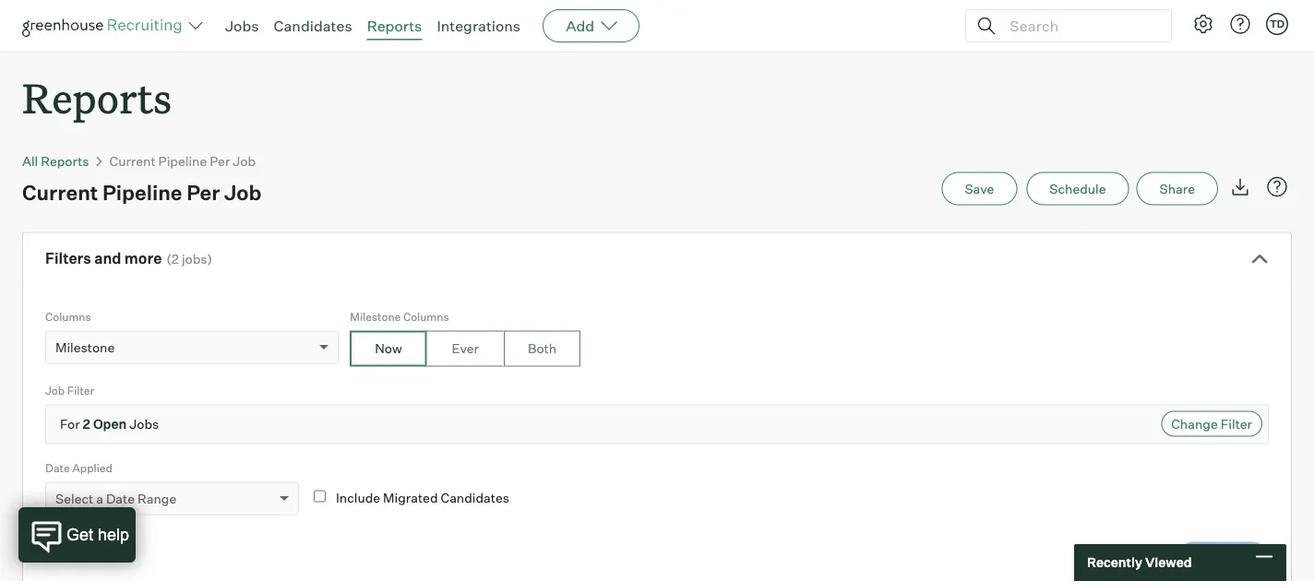 Task type: locate. For each thing, give the bounding box(es) containing it.
0 vertical spatial filter
[[67, 384, 94, 398]]

2 right for
[[83, 416, 90, 433]]

reports right candidates 'link'
[[367, 17, 422, 35]]

range
[[138, 491, 177, 507]]

download image
[[1230, 176, 1252, 198]]

1 vertical spatial 2
[[83, 416, 90, 433]]

current down all reports
[[22, 180, 98, 205]]

pipeline
[[158, 153, 207, 169], [102, 180, 182, 205]]

Search text field
[[1005, 12, 1155, 39]]

reports right all
[[41, 153, 89, 169]]

0 vertical spatial current
[[109, 153, 156, 169]]

2 inside filters and more ( 2 jobs )
[[172, 251, 179, 267]]

migrated
[[383, 490, 438, 506]]

2 columns from the left
[[403, 310, 449, 324]]

1 horizontal spatial candidates
[[441, 490, 510, 506]]

filter
[[67, 384, 94, 398], [1221, 416, 1253, 432]]

jobs
[[225, 17, 259, 35], [129, 416, 159, 433]]

select a date range
[[55, 491, 177, 507]]

jobs link
[[225, 17, 259, 35]]

columns
[[45, 310, 91, 324], [403, 310, 449, 324]]

per
[[210, 153, 230, 169], [187, 180, 220, 205]]

1 horizontal spatial filter
[[1221, 416, 1253, 432]]

0 vertical spatial milestone
[[350, 310, 401, 324]]

columns up milestone option
[[45, 310, 91, 324]]

0 vertical spatial pipeline
[[158, 153, 207, 169]]

current
[[109, 153, 156, 169], [22, 180, 98, 205]]

select
[[55, 491, 93, 507]]

jobs left candidates 'link'
[[225, 17, 259, 35]]

0 vertical spatial 2
[[172, 251, 179, 267]]

reports
[[367, 17, 422, 35], [22, 70, 172, 125], [41, 153, 89, 169]]

candidates
[[274, 17, 352, 35], [441, 490, 510, 506]]

both
[[528, 341, 557, 357]]

0 vertical spatial jobs
[[225, 17, 259, 35]]

reports link
[[367, 17, 422, 35]]

viewed
[[1146, 555, 1192, 571]]

all reports link
[[22, 153, 89, 169]]

recently
[[1087, 555, 1143, 571]]

1 horizontal spatial columns
[[403, 310, 449, 324]]

greenhouse recruiting image
[[22, 15, 188, 37]]

1 vertical spatial reports
[[22, 70, 172, 125]]

2 vertical spatial reports
[[41, 153, 89, 169]]

1 horizontal spatial milestone
[[350, 310, 401, 324]]

candidates link
[[274, 17, 352, 35]]

filter right 'change'
[[1221, 416, 1253, 432]]

ever option
[[427, 331, 504, 367]]

include
[[336, 490, 380, 506]]

2
[[172, 251, 179, 267], [83, 416, 90, 433]]

date left applied
[[45, 461, 70, 475]]

0 horizontal spatial candidates
[[274, 17, 352, 35]]

2 vertical spatial job
[[45, 384, 65, 398]]

milestone columns
[[350, 310, 449, 324]]

job
[[233, 153, 256, 169], [224, 180, 262, 205], [45, 384, 65, 398]]

current right all reports link
[[109, 153, 156, 169]]

for 2 open jobs
[[60, 416, 159, 433]]

1 vertical spatial milestone
[[55, 339, 115, 356]]

1 horizontal spatial jobs
[[225, 17, 259, 35]]

date right a
[[106, 491, 135, 507]]

columns up now option at the bottom left of page
[[403, 310, 449, 324]]

change filter
[[1172, 416, 1253, 432]]

current pipeline per job
[[109, 153, 256, 169], [22, 180, 262, 205]]

reports down greenhouse recruiting image
[[22, 70, 172, 125]]

0 horizontal spatial jobs
[[129, 416, 159, 433]]

integrations link
[[437, 17, 521, 35]]

2 left the jobs
[[172, 251, 179, 267]]

1 vertical spatial filter
[[1221, 416, 1253, 432]]

milestone option
[[55, 339, 115, 356]]

1 horizontal spatial date
[[106, 491, 135, 507]]

0 vertical spatial date
[[45, 461, 70, 475]]

candidates right jobs link
[[274, 17, 352, 35]]

candidates right migrated
[[441, 490, 510, 506]]

1 vertical spatial date
[[106, 491, 135, 507]]

applied
[[72, 461, 113, 475]]

1 vertical spatial candidates
[[441, 490, 510, 506]]

change
[[1172, 416, 1218, 432]]

jobs right open
[[129, 416, 159, 433]]

)
[[207, 251, 212, 267]]

1 vertical spatial current
[[22, 180, 98, 205]]

milestone up now
[[350, 310, 401, 324]]

1 vertical spatial current pipeline per job
[[22, 180, 262, 205]]

filter inside 'change filter' button
[[1221, 416, 1253, 432]]

save
[[965, 181, 994, 197]]

milestone for milestone
[[55, 339, 115, 356]]

0 horizontal spatial columns
[[45, 310, 91, 324]]

faq image
[[1267, 176, 1289, 198]]

milestone up job filter
[[55, 339, 115, 356]]

filters and more ( 2 jobs )
[[45, 249, 212, 268]]

all
[[22, 153, 38, 169]]

date
[[45, 461, 70, 475], [106, 491, 135, 507]]

schedule
[[1050, 181, 1106, 197]]

0 horizontal spatial filter
[[67, 384, 94, 398]]

now option
[[350, 331, 427, 367]]

milestone
[[350, 310, 401, 324], [55, 339, 115, 356]]

milestone for milestone columns
[[350, 310, 401, 324]]

0 horizontal spatial current
[[22, 180, 98, 205]]

0 horizontal spatial milestone
[[55, 339, 115, 356]]

current pipeline per job link
[[109, 153, 256, 169]]

save button
[[942, 172, 1018, 206]]

None checkbox
[[314, 491, 326, 503]]

1 horizontal spatial 2
[[172, 251, 179, 267]]

filter up for
[[67, 384, 94, 398]]



Task type: vqa. For each thing, say whether or not it's contained in the screenshot.
Last name *
no



Task type: describe. For each thing, give the bounding box(es) containing it.
include migrated candidates
[[336, 490, 510, 506]]

job filter
[[45, 384, 94, 398]]

ever
[[452, 341, 479, 357]]

td
[[1270, 18, 1285, 30]]

share button
[[1137, 172, 1219, 206]]

add button
[[543, 9, 640, 42]]

save and schedule this report to revisit it! element
[[942, 172, 1027, 206]]

a
[[96, 491, 103, 507]]

and
[[94, 249, 121, 268]]

all reports
[[22, 153, 89, 169]]

1 vertical spatial per
[[187, 180, 220, 205]]

open
[[93, 416, 127, 433]]

both option
[[504, 331, 581, 367]]

td button
[[1267, 13, 1289, 35]]

change filter button
[[1162, 411, 1263, 437]]

1 horizontal spatial current
[[109, 153, 156, 169]]

share
[[1160, 181, 1195, 197]]

1 columns from the left
[[45, 310, 91, 324]]

filter for change filter
[[1221, 416, 1253, 432]]

0 horizontal spatial 2
[[83, 416, 90, 433]]

more
[[124, 249, 162, 268]]

td button
[[1263, 9, 1292, 39]]

filters
[[45, 249, 91, 268]]

now
[[375, 341, 402, 357]]

(
[[166, 251, 172, 267]]

0 vertical spatial job
[[233, 153, 256, 169]]

0 vertical spatial current pipeline per job
[[109, 153, 256, 169]]

0 vertical spatial reports
[[367, 17, 422, 35]]

date applied
[[45, 461, 113, 475]]

configure image
[[1193, 13, 1215, 35]]

jobs
[[182, 251, 207, 267]]

0 vertical spatial candidates
[[274, 17, 352, 35]]

1 vertical spatial jobs
[[129, 416, 159, 433]]

add
[[566, 17, 595, 35]]

integrations
[[437, 17, 521, 35]]

for
[[60, 416, 80, 433]]

1 vertical spatial job
[[224, 180, 262, 205]]

1 vertical spatial pipeline
[[102, 180, 182, 205]]

filter for job filter
[[67, 384, 94, 398]]

0 horizontal spatial date
[[45, 461, 70, 475]]

0 vertical spatial per
[[210, 153, 230, 169]]

recently viewed
[[1087, 555, 1192, 571]]

schedule button
[[1027, 172, 1129, 206]]



